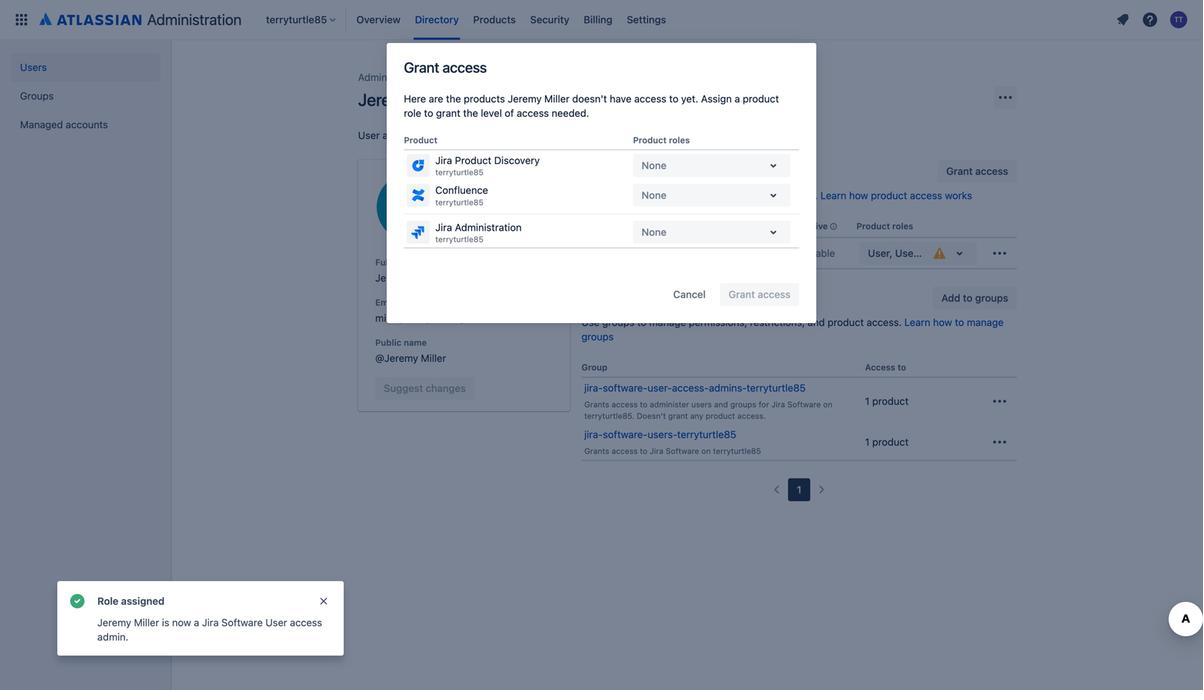 Task type: locate. For each thing, give the bounding box(es) containing it.
terryturtle85 up 'confluence'
[[436, 168, 484, 177]]

0 vertical spatial administration
[[147, 10, 242, 28]]

access inside jira-software-user-access-admins-terryturtle85 grants access to administer users and groups for jira software on terryturtle85. doesn't grant any product access.
[[612, 400, 638, 409]]

terryturtle85.
[[585, 411, 635, 421]]

1 vertical spatial access.
[[867, 317, 902, 328]]

1 group from the top
[[582, 287, 615, 301]]

access. up last active at the top right of page
[[783, 190, 818, 201]]

to up doesn't
[[640, 400, 648, 409]]

none down the product access
[[642, 189, 667, 201]]

2 software- from the top
[[603, 428, 648, 440]]

2 none button from the top
[[633, 221, 791, 244]]

0 vertical spatial how
[[850, 190, 869, 201]]

name right public
[[404, 337, 427, 348]]

a right the now
[[194, 617, 199, 628]]

2 vertical spatial access.
[[738, 411, 766, 421]]

unavailable
[[783, 247, 836, 259]]

access to
[[866, 362, 907, 372]]

0 vertical spatial none
[[642, 159, 667, 171]]

to inside jira-software-user-access-admins-terryturtle85 grants access to administer users and groups for jira software on terryturtle85. doesn't grant any product access.
[[640, 400, 648, 409]]

none up existing
[[642, 159, 667, 171]]

to down jira-software-users-terryturtle85 link
[[640, 446, 648, 456]]

2 vertical spatial none
[[642, 226, 667, 238]]

access
[[443, 59, 487, 76], [635, 93, 667, 105], [517, 107, 549, 119], [627, 164, 665, 178], [976, 165, 1009, 177], [911, 190, 943, 201], [612, 400, 638, 409], [612, 446, 638, 456], [290, 617, 322, 628]]

confluence image
[[410, 187, 427, 204], [410, 187, 427, 204]]

billing
[[584, 14, 613, 25]]

1 vertical spatial 1
[[866, 436, 870, 448]]

software- for users-
[[603, 428, 648, 440]]

on
[[415, 129, 426, 141], [824, 400, 833, 409], [702, 446, 711, 456]]

0 horizontal spatial learn
[[821, 190, 847, 201]]

jira- for jira-software-user-access-admins-terryturtle85
[[585, 382, 603, 394]]

add to groups button
[[933, 287, 1018, 310]]

@
[[375, 352, 385, 364]]

jira right jira icon
[[436, 221, 452, 233]]

miller inside here are the products jeremy miller doesn't have access to yet. assign a product role to grant the level of access needed.
[[545, 93, 570, 105]]

managed
[[20, 119, 63, 130]]

administration inside global navigation element
[[147, 10, 242, 28]]

grant down administer
[[669, 411, 688, 421]]

1 vertical spatial product roles
[[857, 221, 914, 231]]

software-
[[603, 382, 648, 394], [603, 428, 648, 440]]

product roles
[[633, 135, 690, 145], [857, 221, 914, 231]]

miller down millerjeremy500@gmail.com
[[421, 352, 446, 364]]

grant up here
[[404, 59, 440, 76]]

groups right add
[[976, 292, 1009, 304]]

software- down terryturtle85.
[[603, 428, 648, 440]]

administration banner
[[0, 0, 1204, 40]]

none up the jira software
[[642, 226, 667, 238]]

name right full
[[393, 257, 416, 267]]

miller inside jeremy miller is now a jira software user access admin.
[[134, 617, 159, 628]]

0 vertical spatial name
[[393, 257, 416, 267]]

dismiss image
[[318, 596, 330, 607]]

jira right the now
[[202, 617, 219, 628]]

software inside jeremy miller is now a jira software user access admin.
[[222, 617, 263, 628]]

miller up address
[[412, 272, 437, 284]]

and down admins-
[[715, 400, 729, 409]]

2 horizontal spatial on
[[824, 400, 833, 409]]

to down group membership
[[638, 317, 647, 328]]

have
[[610, 93, 632, 105]]

the right are
[[446, 93, 461, 105]]

1 horizontal spatial administration
[[455, 221, 522, 233]]

jira- up terryturtle85.
[[585, 382, 603, 394]]

miller
[[417, 90, 458, 110], [545, 93, 570, 105], [412, 272, 437, 284], [421, 352, 446, 364], [134, 617, 159, 628]]

2 1 product from the top
[[866, 436, 909, 448]]

0 vertical spatial a
[[735, 93, 741, 105]]

overview
[[357, 14, 401, 25]]

1 vertical spatial how
[[934, 317, 953, 328]]

product inside jira product discovery terryturtle85
[[455, 155, 492, 166]]

none for discovery
[[642, 159, 667, 171]]

1 software- from the top
[[603, 382, 648, 394]]

jira down jira-software-users-terryturtle85 link
[[650, 446, 664, 456]]

product roles down 'learn how product access works' link
[[857, 221, 914, 231]]

grant inside button
[[947, 165, 973, 177]]

on down any
[[702, 446, 711, 456]]

2 horizontal spatial roles
[[893, 221, 914, 231]]

1 vertical spatial name
[[404, 337, 427, 348]]

on right for
[[824, 400, 833, 409]]

0 horizontal spatial administration
[[147, 10, 242, 28]]

1 inside button
[[797, 484, 802, 495]]

1 grants from the top
[[585, 400, 610, 409]]

1 horizontal spatial how
[[934, 317, 953, 328]]

0 horizontal spatial how
[[850, 190, 869, 201]]

software down users-
[[666, 446, 700, 456]]

manage down add to groups "button" on the right top of the page
[[968, 317, 1004, 328]]

0 horizontal spatial on
[[415, 129, 426, 141]]

2 horizontal spatial access.
[[867, 317, 902, 328]]

software
[[633, 242, 674, 254], [788, 400, 821, 409], [666, 446, 700, 456], [222, 617, 263, 628]]

product up jira product discovery image
[[404, 135, 438, 145]]

roles down none popup button
[[699, 190, 722, 201]]

to
[[670, 93, 679, 105], [424, 107, 434, 119], [964, 292, 973, 304], [638, 317, 647, 328], [956, 317, 965, 328], [898, 362, 907, 372], [640, 400, 648, 409], [640, 446, 648, 456]]

jira inside jeremy miller is now a jira software user access admin.
[[202, 617, 219, 628]]

level
[[481, 107, 502, 119]]

grants down terryturtle85.
[[585, 446, 610, 456]]

last
[[783, 221, 801, 231]]

2 manage from the left
[[968, 317, 1004, 328]]

roles
[[669, 135, 690, 145], [699, 190, 722, 201], [893, 221, 914, 231]]

grant access up works
[[947, 165, 1009, 177]]

manage down membership
[[650, 317, 687, 328]]

0 vertical spatial on
[[415, 129, 426, 141]]

grant down are
[[436, 107, 461, 119]]

1 horizontal spatial access.
[[783, 190, 818, 201]]

1 horizontal spatial user
[[358, 129, 380, 141]]

groups down use
[[582, 331, 614, 343]]

the down products
[[463, 107, 478, 119]]

users
[[20, 61, 47, 73], [481, 71, 508, 83]]

software right for
[[788, 400, 821, 409]]

0 vertical spatial and
[[724, 190, 741, 201]]

name
[[393, 257, 416, 267], [404, 337, 427, 348]]

none inside popup button
[[642, 159, 667, 171]]

none button for confluence
[[633, 184, 791, 207]]

billing link
[[580, 8, 617, 31]]

learn how to manage groups link
[[582, 317, 1004, 343]]

1 manage from the left
[[650, 317, 687, 328]]

1 vertical spatial administration
[[455, 221, 522, 233]]

a
[[735, 93, 741, 105], [194, 617, 199, 628]]

global navigation element
[[9, 0, 1112, 40]]

software- up terryturtle85.
[[603, 382, 648, 394]]

access
[[866, 362, 896, 372]]

01,
[[450, 129, 463, 141]]

1 for jira-software-user-access-admins-terryturtle85
[[866, 395, 870, 407]]

terryturtle85 down for
[[714, 446, 762, 456]]

access. down for
[[738, 411, 766, 421]]

jeremy down full
[[375, 272, 409, 284]]

terryturtle85 down 'confluence'
[[436, 198, 484, 207]]

jira inside 'jira-software-users-terryturtle85 grants access to jira software on terryturtle85'
[[650, 446, 664, 456]]

1 product
[[866, 395, 909, 407], [866, 436, 909, 448]]

terryturtle85 down any
[[678, 428, 737, 440]]

0 vertical spatial user
[[358, 129, 380, 141]]

1 horizontal spatial grant
[[947, 165, 973, 177]]

0 horizontal spatial grant access
[[404, 59, 487, 76]]

terryturtle85 inside jira administration terryturtle85
[[436, 235, 484, 244]]

and inside jira-software-user-access-admins-terryturtle85 grants access to administer users and groups for jira software on terryturtle85. doesn't grant any product access.
[[715, 400, 729, 409]]

0 horizontal spatial user
[[266, 617, 287, 628]]

name inside public name @ jeremy miller
[[404, 337, 427, 348]]

jira administration terryturtle85
[[436, 221, 522, 244]]

1
[[866, 395, 870, 407], [866, 436, 870, 448], [797, 484, 802, 495]]

and down none popup button
[[724, 190, 741, 201]]

the
[[446, 93, 461, 105], [463, 107, 478, 119]]

to down add
[[956, 317, 965, 328]]

how
[[850, 190, 869, 201], [934, 317, 953, 328]]

jira software
[[613, 242, 674, 254]]

name inside the full name jeremy miller
[[393, 257, 416, 267]]

here
[[404, 93, 426, 105]]

directory link
[[411, 8, 463, 31]]

0 horizontal spatial manage
[[650, 317, 687, 328]]

1 horizontal spatial on
[[702, 446, 711, 456]]

1 vertical spatial none button
[[633, 221, 791, 244]]

0 vertical spatial grants
[[585, 400, 610, 409]]

1 vertical spatial on
[[824, 400, 833, 409]]

0 vertical spatial the
[[446, 93, 461, 105]]

jira-software-user-access-admins-terryturtle85 link
[[585, 382, 806, 394]]

0 vertical spatial group
[[582, 287, 615, 301]]

product
[[743, 93, 780, 105], [660, 190, 696, 201], [744, 190, 781, 201], [872, 190, 908, 201], [828, 317, 865, 328], [873, 395, 909, 407], [706, 411, 736, 421], [873, 436, 909, 448]]

software right the now
[[222, 617, 263, 628]]

jeremy down public
[[385, 352, 418, 364]]

manage inside learn how to manage groups
[[968, 317, 1004, 328]]

works
[[946, 190, 973, 201]]

1 horizontal spatial grant
[[669, 411, 688, 421]]

0 vertical spatial 1
[[866, 395, 870, 407]]

products
[[473, 14, 516, 25]]

2 jira- from the top
[[585, 428, 603, 440]]

0 vertical spatial access.
[[783, 190, 818, 201]]

terryturtle85 link
[[405, 69, 464, 86]]

2 vertical spatial roles
[[893, 221, 914, 231]]

0 horizontal spatial a
[[194, 617, 199, 628]]

0 vertical spatial software-
[[603, 382, 648, 394]]

jira image
[[410, 224, 427, 241]]

grant access up are
[[404, 59, 487, 76]]

groups right use
[[603, 317, 635, 328]]

1 vertical spatial jira-
[[585, 428, 603, 440]]

1 none from the top
[[642, 159, 667, 171]]

access. inside jira-software-user-access-admins-terryturtle85 grants access to administer users and groups for jira software on terryturtle85. doesn't grant any product access.
[[738, 411, 766, 421]]

access-
[[672, 382, 709, 394]]

1 vertical spatial learn
[[905, 317, 931, 328]]

roles down 'learn how product access works' link
[[893, 221, 914, 231]]

none button down none popup button
[[633, 184, 791, 207]]

1 vertical spatial group
[[582, 362, 608, 372]]

1 horizontal spatial manage
[[968, 317, 1004, 328]]

1 vertical spatial 1 product
[[866, 436, 909, 448]]

0 horizontal spatial grant
[[404, 59, 440, 76]]

software- inside jira-software-user-access-admins-terryturtle85 grants access to administer users and groups for jira software on terryturtle85. doesn't grant any product access.
[[603, 382, 648, 394]]

2 vertical spatial 1
[[797, 484, 802, 495]]

grants inside jira-software-user-access-admins-terryturtle85 grants access to administer users and groups for jira software on terryturtle85. doesn't grant any product access.
[[585, 400, 610, 409]]

1 vertical spatial none
[[642, 189, 667, 201]]

jira image
[[410, 224, 427, 241]]

1 vertical spatial a
[[194, 617, 199, 628]]

1 horizontal spatial users
[[481, 71, 508, 83]]

grants
[[585, 400, 610, 409], [585, 446, 610, 456]]

terryturtle85 inside jira-software-user-access-admins-terryturtle85 grants access to administer users and groups for jira software on terryturtle85. doesn't grant any product access.
[[747, 382, 806, 394]]

nov
[[429, 129, 447, 141]]

manage
[[650, 317, 687, 328], [968, 317, 1004, 328]]

users link up groups
[[11, 53, 161, 82]]

1 1 product from the top
[[866, 395, 909, 407]]

users link up products
[[481, 69, 508, 86]]

to right add
[[964, 292, 973, 304]]

to inside 'jira-software-users-terryturtle85 grants access to jira software on terryturtle85'
[[640, 446, 648, 456]]

2 vertical spatial and
[[715, 400, 729, 409]]

full
[[375, 257, 391, 267]]

doesn't
[[573, 93, 607, 105]]

full name jeremy miller
[[375, 257, 437, 284]]

terryturtle85
[[405, 71, 464, 83], [436, 168, 484, 177], [436, 198, 484, 207], [436, 235, 484, 244], [747, 382, 806, 394], [678, 428, 737, 440], [714, 446, 762, 456]]

software- for user-
[[603, 382, 648, 394]]

jira down nov
[[436, 155, 452, 166]]

1 horizontal spatial product roles
[[857, 221, 914, 231]]

manage for groups
[[650, 317, 687, 328]]

administer
[[650, 400, 690, 409]]

overview link
[[352, 8, 405, 31]]

0 vertical spatial roles
[[669, 135, 690, 145]]

grant up works
[[947, 165, 973, 177]]

1 horizontal spatial the
[[463, 107, 478, 119]]

0 vertical spatial grant
[[404, 59, 440, 76]]

a right assign
[[735, 93, 741, 105]]

jeremy inside here are the products jeremy miller doesn't have access to yet. assign a product role to grant the level of access needed.
[[508, 93, 542, 105]]

miller down terryturtle85 link
[[417, 90, 458, 110]]

jira
[[436, 155, 452, 166], [436, 221, 452, 233], [613, 242, 630, 254], [772, 400, 786, 409], [650, 446, 664, 456], [202, 617, 219, 628]]

cancel
[[674, 288, 706, 300]]

jira- inside jira-software-user-access-admins-terryturtle85 grants access to administer users and groups for jira software on terryturtle85. doesn't grant any product access.
[[585, 382, 603, 394]]

1 vertical spatial grant access
[[947, 165, 1009, 177]]

software- inside 'jira-software-users-terryturtle85 grants access to jira software on terryturtle85'
[[603, 428, 648, 440]]

2 group from the top
[[582, 362, 608, 372]]

a inside here are the products jeremy miller doesn't have access to yet. assign a product role to grant the level of access needed.
[[735, 93, 741, 105]]

0 horizontal spatial roles
[[669, 135, 690, 145]]

groups left for
[[731, 400, 757, 409]]

1 vertical spatial grant
[[669, 411, 688, 421]]

1 none button from the top
[[633, 184, 791, 207]]

product down 2023
[[455, 155, 492, 166]]

terryturtle85 inside confluence terryturtle85
[[436, 198, 484, 207]]

2 grants from the top
[[585, 446, 610, 456]]

jeremy up admin.
[[97, 617, 131, 628]]

terryturtle85 inside jira product discovery terryturtle85
[[436, 168, 484, 177]]

0 vertical spatial grant
[[436, 107, 461, 119]]

0 vertical spatial jira-
[[585, 382, 603, 394]]

jira- inside 'jira-software-users-terryturtle85 grants access to jira software on terryturtle85'
[[585, 428, 603, 440]]

managed accounts
[[20, 119, 108, 130]]

miller up needed.
[[545, 93, 570, 105]]

group up use
[[582, 287, 615, 301]]

product roles up the product access
[[633, 135, 690, 145]]

1 horizontal spatial grant access
[[947, 165, 1009, 177]]

none for terryturtle85
[[642, 226, 667, 238]]

0 vertical spatial none button
[[633, 184, 791, 207]]

1 horizontal spatial a
[[735, 93, 741, 105]]

0 horizontal spatial product roles
[[633, 135, 690, 145]]

grant
[[436, 107, 461, 119], [669, 411, 688, 421]]

jeremy
[[358, 90, 414, 110], [508, 93, 542, 105], [375, 272, 409, 284], [385, 352, 418, 364], [97, 617, 131, 628]]

3 none from the top
[[642, 226, 667, 238]]

atlassian image
[[39, 10, 142, 27], [39, 10, 142, 27]]

users up groups
[[20, 61, 47, 73]]

terryturtle85 right jira image
[[436, 235, 484, 244]]

0 horizontal spatial grant
[[436, 107, 461, 119]]

roles up none popup button
[[669, 135, 690, 145]]

grants up terryturtle85.
[[585, 400, 610, 409]]

group for group
[[582, 362, 608, 372]]

jira product discovery image
[[410, 157, 427, 174]]

jira- for jira-software-users-terryturtle85
[[585, 428, 603, 440]]

group down use
[[582, 362, 608, 372]]

access.
[[783, 190, 818, 201], [867, 317, 902, 328], [738, 411, 766, 421]]

settings link
[[623, 8, 671, 31]]

learn up info image
[[821, 190, 847, 201]]

1 vertical spatial grant
[[947, 165, 973, 177]]

0 vertical spatial 1 product
[[866, 395, 909, 407]]

miller left is
[[134, 617, 159, 628]]

1 vertical spatial software-
[[603, 428, 648, 440]]

product up the product access
[[633, 135, 667, 145]]

products
[[464, 93, 505, 105]]

public
[[375, 337, 402, 348]]

on left nov
[[415, 129, 426, 141]]

none button
[[633, 184, 791, 207], [633, 221, 791, 244]]

1 vertical spatial grants
[[585, 446, 610, 456]]

jira- down terryturtle85.
[[585, 428, 603, 440]]

existing
[[621, 190, 657, 201]]

jeremy up of
[[508, 93, 542, 105]]

terryturtle85 up for
[[747, 382, 806, 394]]

jira right jira software icon
[[613, 242, 630, 254]]

learn inside learn how to manage groups
[[905, 317, 931, 328]]

role assigned
[[97, 595, 165, 607]]

1 horizontal spatial learn
[[905, 317, 931, 328]]

terryturtle85 up are
[[405, 71, 464, 83]]

1 vertical spatial user
[[266, 617, 287, 628]]

1 vertical spatial roles
[[699, 190, 722, 201]]

jira right for
[[772, 400, 786, 409]]

product
[[404, 135, 438, 145], [633, 135, 667, 145], [455, 155, 492, 166], [582, 164, 625, 178], [857, 221, 891, 231]]

0 horizontal spatial access.
[[738, 411, 766, 421]]

1 vertical spatial and
[[808, 317, 825, 328]]

access. up access to
[[867, 317, 902, 328]]

learn up access to
[[905, 317, 931, 328]]

groups inside jira-software-user-access-admins-terryturtle85 grants access to administer users and groups for jira software on terryturtle85. doesn't grant any product access.
[[731, 400, 757, 409]]

and right restrictions,
[[808, 317, 825, 328]]

name for miller
[[393, 257, 416, 267]]

0 horizontal spatial the
[[446, 93, 461, 105]]

2 vertical spatial on
[[702, 446, 711, 456]]

none button up cancel
[[633, 221, 791, 244]]

email
[[375, 297, 398, 307]]

add to groups
[[942, 292, 1009, 304]]

1 jira- from the top
[[585, 382, 603, 394]]

learn how product access works link
[[821, 190, 973, 201]]

users up products
[[481, 71, 508, 83]]

administration
[[147, 10, 242, 28], [455, 221, 522, 233]]



Task type: vqa. For each thing, say whether or not it's contained in the screenshot.
need
no



Task type: describe. For each thing, give the bounding box(es) containing it.
none button for jira administration
[[633, 221, 791, 244]]

users-
[[648, 428, 678, 440]]

manage
[[582, 190, 619, 201]]

products link
[[469, 8, 521, 31]]

accounts
[[66, 119, 108, 130]]

groups inside learn how to manage groups
[[582, 331, 614, 343]]

manage for how
[[968, 317, 1004, 328]]

software inside jira-software-user-access-admins-terryturtle85 grants access to administer users and groups for jira software on terryturtle85. doesn't grant any product access.
[[788, 400, 821, 409]]

groups inside add to groups "button"
[[976, 292, 1009, 304]]

use groups to manage permissions, restrictions, and product access.
[[582, 317, 905, 328]]

1 product for jira-software-users-terryturtle85
[[866, 436, 909, 448]]

jira inside jira-software-user-access-admins-terryturtle85 grants access to administer users and groups for jira software on terryturtle85. doesn't grant any product access.
[[772, 400, 786, 409]]

miller inside the full name jeremy miller
[[412, 272, 437, 284]]

info image
[[828, 221, 840, 232]]

assigned
[[121, 595, 165, 607]]

are
[[429, 93, 444, 105]]

jeremy inside jeremy miller is now a jira software user access admin.
[[97, 617, 131, 628]]

here are the products jeremy miller doesn't have access to yet. assign a product role to grant the level of access needed.
[[404, 93, 780, 119]]

0 vertical spatial product roles
[[633, 135, 690, 145]]

to right role
[[424, 107, 434, 119]]

to inside "button"
[[964, 292, 973, 304]]

address
[[401, 297, 435, 307]]

to left the yet.
[[670, 93, 679, 105]]

0 vertical spatial learn
[[821, 190, 847, 201]]

managed accounts link
[[11, 110, 161, 139]]

email address millerjeremy500@gmail.com
[[375, 297, 507, 324]]

grant inside here are the products jeremy miller doesn't have access to yet. assign a product role to grant the level of access needed.
[[436, 107, 461, 119]]

yet.
[[682, 93, 699, 105]]

product up the manage
[[582, 164, 625, 178]]

product inside here are the products jeremy miller doesn't have access to yet. assign a product role to grant the level of access needed.
[[743, 93, 780, 105]]

user-
[[648, 382, 672, 394]]

admin link
[[358, 69, 387, 86]]

use
[[582, 317, 600, 328]]

none button
[[633, 154, 791, 177]]

1 horizontal spatial roles
[[699, 190, 722, 201]]

access inside jeremy miller is now a jira software user access admin.
[[290, 617, 322, 628]]

discovery
[[495, 155, 540, 166]]

groups
[[20, 90, 54, 102]]

membership
[[618, 287, 685, 301]]

role
[[404, 107, 422, 119]]

of
[[505, 107, 514, 119]]

product inside jira-software-user-access-admins-terryturtle85 grants access to administer users and groups for jira software on terryturtle85. doesn't grant any product access.
[[706, 411, 736, 421]]

access inside button
[[976, 165, 1009, 177]]

security link
[[526, 8, 574, 31]]

security
[[531, 14, 570, 25]]

on inside jira-software-user-access-admins-terryturtle85 grants access to administer users and groups for jira software on terryturtle85. doesn't grant any product access.
[[824, 400, 833, 409]]

to right access
[[898, 362, 907, 372]]

last active
[[783, 221, 828, 231]]

now
[[172, 617, 191, 628]]

doesn't
[[637, 411, 666, 421]]

jeremy miller
[[358, 90, 458, 110]]

for
[[759, 400, 770, 409]]

access inside 'jira-software-users-terryturtle85 grants access to jira software on terryturtle85'
[[612, 446, 638, 456]]

administration link
[[34, 8, 248, 31]]

confluence
[[436, 184, 489, 196]]

grant inside jira-software-user-access-admins-terryturtle85 grants access to administer users and groups for jira software on terryturtle85. doesn't grant any product access.
[[669, 411, 688, 421]]

assign
[[702, 93, 732, 105]]

0 vertical spatial grant access
[[404, 59, 487, 76]]

pagination element
[[766, 478, 834, 501]]

administration inside jira administration terryturtle85
[[455, 221, 522, 233]]

user added on nov 01, 2023
[[358, 129, 490, 141]]

added
[[383, 129, 412, 141]]

jira product discovery terryturtle85
[[436, 155, 540, 177]]

group for group membership
[[582, 287, 615, 301]]

on inside 'jira-software-users-terryturtle85 grants access to jira software on terryturtle85'
[[702, 446, 711, 456]]

product access
[[582, 164, 665, 178]]

any
[[691, 411, 704, 421]]

0 horizontal spatial users
[[20, 61, 47, 73]]

2023
[[466, 129, 490, 141]]

learn how to manage groups
[[582, 317, 1004, 343]]

1 horizontal spatial users link
[[481, 69, 508, 86]]

restrictions,
[[751, 317, 806, 328]]

jeremy inside the full name jeremy miller
[[375, 272, 409, 284]]

millerjeremy500@gmail.com
[[375, 312, 507, 324]]

groups link
[[11, 82, 161, 110]]

admin
[[358, 71, 387, 83]]

permissions,
[[689, 317, 748, 328]]

software inside 'jira-software-users-terryturtle85 grants access to jira software on terryturtle85'
[[666, 446, 700, 456]]

users
[[692, 400, 712, 409]]

jeremy miller is now a jira software user access admin.
[[97, 617, 322, 643]]

settings
[[627, 14, 667, 25]]

jira product discovery image
[[410, 157, 427, 174]]

0 horizontal spatial users link
[[11, 53, 161, 82]]

public name @ jeremy miller
[[375, 337, 446, 364]]

active
[[803, 221, 828, 231]]

software up membership
[[633, 242, 674, 254]]

product down 'learn how product access works' link
[[857, 221, 891, 231]]

jira-software-users-terryturtle85 grants access to jira software on terryturtle85
[[585, 428, 762, 456]]

miller inside public name @ jeremy miller
[[421, 352, 446, 364]]

grant access button
[[938, 160, 1018, 183]]

manage existing product roles and product access. learn how product access works
[[582, 190, 973, 201]]

grants inside 'jira-software-users-terryturtle85 grants access to jira software on terryturtle85'
[[585, 446, 610, 456]]

a inside jeremy miller is now a jira software user access admin.
[[194, 617, 199, 628]]

jira software image
[[588, 245, 605, 262]]

jira-software-users-terryturtle85 link
[[585, 428, 737, 440]]

role
[[97, 595, 119, 607]]

jira-software-user-access-admins-terryturtle85 grants access to administer users and groups for jira software on terryturtle85. doesn't grant any product access.
[[585, 382, 833, 421]]

name for jeremy
[[404, 337, 427, 348]]

admins-
[[709, 382, 747, 394]]

needed.
[[552, 107, 590, 119]]

1 product for jira-software-user-access-admins-terryturtle85
[[866, 395, 909, 407]]

cancel button
[[665, 283, 715, 306]]

how inside learn how to manage groups
[[934, 317, 953, 328]]

confluence terryturtle85
[[436, 184, 489, 207]]

group membership
[[582, 287, 685, 301]]

add
[[942, 292, 961, 304]]

jira inside jira product discovery terryturtle85
[[436, 155, 452, 166]]

grant access inside button
[[947, 165, 1009, 177]]

1 button
[[789, 478, 811, 501]]

2 none from the top
[[642, 189, 667, 201]]

is
[[162, 617, 169, 628]]

1 for jira-software-users-terryturtle85
[[866, 436, 870, 448]]

jeremy miller's profile picture image
[[377, 173, 446, 241]]

jira inside jira administration terryturtle85
[[436, 221, 452, 233]]

jeremy down admin link
[[358, 90, 414, 110]]

jira software image
[[588, 245, 605, 262]]

jeremy inside public name @ jeremy miller
[[385, 352, 418, 364]]

directory
[[415, 14, 459, 25]]

admin.
[[97, 631, 129, 643]]

1 vertical spatial the
[[463, 107, 478, 119]]

to inside learn how to manage groups
[[956, 317, 965, 328]]

user inside jeremy miller is now a jira software user access admin.
[[266, 617, 287, 628]]



